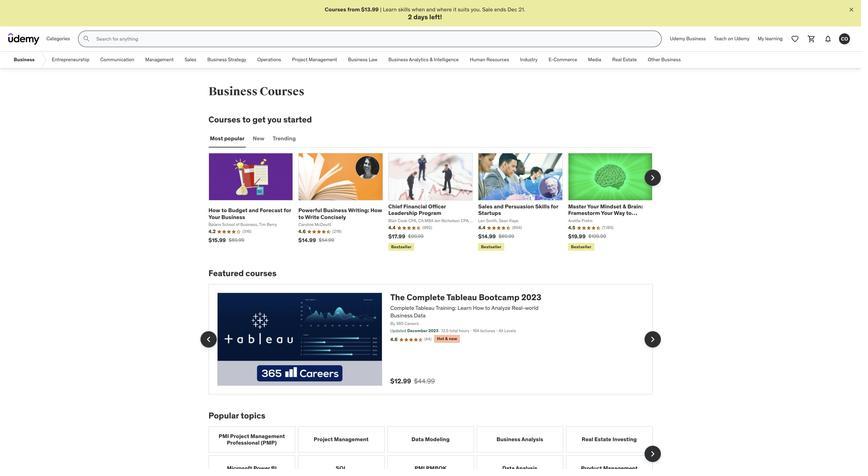 Task type: vqa. For each thing, say whether or not it's contained in the screenshot.
Habits in the left of the page
no



Task type: describe. For each thing, give the bounding box(es) containing it.
financial
[[404, 203, 427, 210]]

submit search image
[[83, 35, 91, 43]]

started
[[283, 114, 312, 125]]

new
[[449, 336, 457, 341]]

left!
[[430, 13, 442, 21]]

learn inside courses from $13.99 | learn skills when and where it suits you. sale ends dec 21. 2 days left!
[[383, 6, 397, 13]]

e-commerce link
[[543, 52, 583, 68]]

law
[[369, 57, 378, 63]]

data inside the complete tableau bootcamp 2023 complete tableau training: learn how to analyze real-world business data by 365 careers
[[414, 312, 426, 319]]

powerful business writing: how to write concisely
[[299, 207, 382, 220]]

courses for $13.99
[[325, 6, 346, 13]]

& inside master your mindset & brain: framestorm your way to success
[[623, 203, 626, 210]]

business inside 'link'
[[661, 57, 681, 63]]

where
[[437, 6, 452, 13]]

brain:
[[628, 203, 643, 210]]

entrepreneurship
[[52, 57, 89, 63]]

1 vertical spatial complete
[[390, 304, 414, 311]]

total
[[450, 328, 458, 333]]

12.5
[[441, 328, 449, 333]]

officer
[[428, 203, 446, 210]]

investing
[[613, 436, 637, 443]]

featured courses
[[209, 268, 277, 279]]

1 udemy from the left
[[670, 36, 685, 42]]

business strategy
[[207, 57, 246, 63]]

trending
[[273, 135, 296, 142]]

udemy image
[[8, 33, 40, 45]]

previous image
[[203, 334, 214, 345]]

e-
[[549, 57, 554, 63]]

real for real estate
[[613, 57, 622, 63]]

teach on udemy
[[714, 36, 750, 42]]

courses from $13.99 | learn skills when and where it suits you. sale ends dec 21. 2 days left!
[[325, 6, 525, 21]]

business analytics & intelligence
[[389, 57, 459, 63]]

estate for real estate investing
[[595, 436, 612, 443]]

business law link
[[343, 52, 383, 68]]

udemy business
[[670, 36, 706, 42]]

1 horizontal spatial your
[[587, 203, 599, 210]]

hot & new
[[437, 336, 457, 341]]

new button
[[251, 130, 266, 147]]

other business link
[[643, 52, 687, 68]]

pmi project management professional (pmp)
[[219, 432, 285, 446]]

notifications image
[[824, 35, 833, 43]]

project management link inside carousel element
[[298, 426, 385, 452]]

on
[[728, 36, 734, 42]]

communication
[[100, 57, 134, 63]]

days
[[414, 13, 428, 21]]

business link
[[8, 52, 40, 68]]

updated
[[390, 328, 406, 333]]

the
[[390, 292, 405, 303]]

co
[[841, 36, 848, 42]]

real estate
[[613, 57, 637, 63]]

1 horizontal spatial project
[[292, 57, 308, 63]]

world
[[525, 304, 539, 311]]

estate for real estate
[[623, 57, 637, 63]]

real estate investing link
[[566, 426, 653, 452]]

all
[[499, 328, 503, 333]]

business analysis
[[497, 436, 543, 443]]

2 horizontal spatial project
[[314, 436, 333, 443]]

business strategy link
[[202, 52, 252, 68]]

your for for
[[209, 213, 220, 220]]

sales for sales and persuasion skills for startups
[[478, 203, 493, 210]]

for inside sales and persuasion skills for startups
[[551, 203, 558, 210]]

real estate link
[[607, 52, 643, 68]]

co link
[[837, 31, 853, 47]]

media
[[588, 57, 602, 63]]

0 vertical spatial tableau
[[447, 292, 477, 303]]

management inside 'pmi project management professional (pmp)'
[[251, 432, 285, 439]]

you.
[[471, 6, 481, 13]]

project management inside carousel element
[[314, 436, 369, 443]]

program
[[419, 210, 442, 216]]

your for framestorm
[[601, 210, 613, 216]]

1 vertical spatial data
[[412, 436, 424, 443]]

ends
[[494, 6, 506, 13]]

by
[[390, 321, 395, 326]]

udemy business link
[[666, 31, 710, 47]]

chief financial officer leadership program
[[388, 203, 446, 216]]

powerful
[[299, 207, 322, 214]]

success
[[568, 216, 590, 223]]

164
[[473, 328, 479, 333]]

business analysis link
[[477, 426, 563, 452]]

4.6
[[390, 336, 398, 343]]

industry link
[[515, 52, 543, 68]]

to inside master your mindset & brain: framestorm your way to success
[[626, 210, 632, 216]]

leadership
[[388, 210, 418, 216]]

real estate investing
[[582, 436, 637, 443]]

arrow pointing to subcategory menu links image
[[40, 52, 46, 68]]

resources
[[487, 57, 509, 63]]

2
[[408, 13, 412, 21]]

write
[[305, 213, 319, 220]]

business inside the how to budget and forecast for your business
[[221, 213, 245, 220]]

training:
[[436, 304, 456, 311]]

carousel element for featured courses
[[200, 284, 661, 394]]

(44)
[[425, 336, 432, 342]]

$12.99
[[390, 377, 411, 385]]

mindset
[[600, 203, 622, 210]]

courses for get
[[209, 114, 241, 125]]

modeling
[[425, 436, 450, 443]]

0 vertical spatial project management link
[[287, 52, 343, 68]]

new
[[253, 135, 264, 142]]

business inside the complete tableau bootcamp 2023 complete tableau training: learn how to analyze real-world business data by 365 careers
[[390, 312, 413, 319]]

entrepreneurship link
[[46, 52, 95, 68]]

sales for sales
[[185, 57, 196, 63]]

business analytics & intelligence link
[[383, 52, 464, 68]]



Task type: locate. For each thing, give the bounding box(es) containing it.
popular
[[224, 135, 245, 142]]

& right hot
[[445, 336, 448, 341]]

e-commerce
[[549, 57, 577, 63]]

your left way at the right
[[601, 210, 613, 216]]

0 horizontal spatial &
[[430, 57, 433, 63]]

1 vertical spatial courses
[[260, 84, 305, 99]]

0 vertical spatial &
[[430, 57, 433, 63]]

writing:
[[348, 207, 369, 214]]

0 horizontal spatial estate
[[595, 436, 612, 443]]

your inside the how to budget and forecast for your business
[[209, 213, 220, 220]]

carousel element containing chief financial officer leadership program
[[209, 153, 661, 252]]

project management
[[292, 57, 337, 63], [314, 436, 369, 443]]

1 vertical spatial next image
[[647, 448, 658, 459]]

courses left from
[[325, 6, 346, 13]]

1 horizontal spatial tableau
[[447, 292, 477, 303]]

1 vertical spatial sales
[[478, 203, 493, 210]]

1 horizontal spatial courses
[[260, 84, 305, 99]]

0 horizontal spatial courses
[[209, 114, 241, 125]]

1 horizontal spatial learn
[[458, 304, 472, 311]]

0 horizontal spatial real
[[582, 436, 593, 443]]

estate left other
[[623, 57, 637, 63]]

complete down the at the left bottom of the page
[[390, 304, 414, 311]]

management link
[[140, 52, 179, 68]]

1 horizontal spatial for
[[551, 203, 558, 210]]

1 vertical spatial project management
[[314, 436, 369, 443]]

0 horizontal spatial for
[[284, 207, 291, 214]]

0 vertical spatial sales
[[185, 57, 196, 63]]

0 horizontal spatial project
[[230, 432, 249, 439]]

master your mindset & brain: framestorm your way to success
[[568, 203, 643, 223]]

0 vertical spatial 2023
[[522, 292, 542, 303]]

to
[[242, 114, 251, 125], [222, 207, 227, 214], [626, 210, 632, 216], [299, 213, 304, 220], [485, 304, 490, 311]]

real-
[[512, 304, 525, 311]]

& right 'analytics'
[[430, 57, 433, 63]]

data left modeling
[[412, 436, 424, 443]]

2 horizontal spatial how
[[473, 304, 484, 311]]

2 next image from the top
[[647, 448, 658, 459]]

2023 up (44)
[[429, 328, 439, 333]]

popular
[[209, 410, 239, 421]]

it
[[453, 6, 457, 13]]

intelligence
[[434, 57, 459, 63]]

my learning link
[[754, 31, 787, 47]]

how inside powerful business writing: how to write concisely
[[371, 207, 382, 214]]

2 horizontal spatial &
[[623, 203, 626, 210]]

pmi project management professional (pmp) link
[[209, 426, 295, 452]]

for right forecast
[[284, 207, 291, 214]]

0 vertical spatial data
[[414, 312, 426, 319]]

trending button
[[271, 130, 297, 147]]

and right budget
[[249, 207, 259, 214]]

0 vertical spatial next image
[[647, 334, 658, 345]]

0 horizontal spatial your
[[209, 213, 220, 220]]

courses up 'you'
[[260, 84, 305, 99]]

your right master
[[587, 203, 599, 210]]

0 horizontal spatial how
[[209, 207, 220, 214]]

for inside the how to budget and forecast for your business
[[284, 207, 291, 214]]

1 next image from the top
[[647, 334, 658, 345]]

your left budget
[[209, 213, 220, 220]]

2 vertical spatial carousel element
[[209, 426, 661, 469]]

skills
[[535, 203, 550, 210]]

164 lectures
[[473, 328, 495, 333]]

most popular button
[[209, 130, 246, 147]]

analysis
[[522, 436, 543, 443]]

skills
[[398, 6, 411, 13]]

2 vertical spatial courses
[[209, 114, 241, 125]]

to left get
[[242, 114, 251, 125]]

2 horizontal spatial courses
[[325, 6, 346, 13]]

0 vertical spatial learn
[[383, 6, 397, 13]]

sales link
[[179, 52, 202, 68]]

and inside the how to budget and forecast for your business
[[249, 207, 259, 214]]

how left budget
[[209, 207, 220, 214]]

data
[[414, 312, 426, 319], [412, 436, 424, 443]]

1 horizontal spatial estate
[[623, 57, 637, 63]]

and up left!
[[426, 6, 436, 13]]

and inside courses from $13.99 | learn skills when and where it suits you. sale ends dec 21. 2 days left!
[[426, 6, 436, 13]]

courses to get you started
[[209, 114, 312, 125]]

$12.99 $44.99
[[390, 377, 435, 385]]

lectures
[[480, 328, 495, 333]]

0 horizontal spatial sales
[[185, 57, 196, 63]]

0 vertical spatial estate
[[623, 57, 637, 63]]

1 horizontal spatial udemy
[[735, 36, 750, 42]]

sales and persuasion skills for startups
[[478, 203, 558, 216]]

project inside 'pmi project management professional (pmp)'
[[230, 432, 249, 439]]

$44.99
[[414, 377, 435, 385]]

2 horizontal spatial your
[[601, 210, 613, 216]]

1 horizontal spatial real
[[613, 57, 622, 63]]

data modeling link
[[387, 426, 474, 452]]

how
[[209, 207, 220, 214], [371, 207, 382, 214], [473, 304, 484, 311]]

udemy right the on
[[735, 36, 750, 42]]

wishlist image
[[791, 35, 799, 43]]

0 vertical spatial carousel element
[[209, 153, 661, 252]]

tableau up careers on the left of the page
[[416, 304, 435, 311]]

1 vertical spatial &
[[623, 203, 626, 210]]

complete up 'training:'
[[407, 292, 445, 303]]

udemy
[[670, 36, 685, 42], [735, 36, 750, 42]]

hours
[[459, 328, 469, 333]]

sales left persuasion
[[478, 203, 493, 210]]

analytics
[[409, 57, 429, 63]]

budget
[[228, 207, 248, 214]]

courses inside courses from $13.99 | learn skills when and where it suits you. sale ends dec 21. 2 days left!
[[325, 6, 346, 13]]

topics
[[241, 410, 265, 421]]

master your mindset & brain: framestorm your way to success link
[[568, 203, 643, 223]]

carousel element for popular topics
[[209, 426, 661, 469]]

how right writing:
[[371, 207, 382, 214]]

1 vertical spatial learn
[[458, 304, 472, 311]]

$13.99
[[361, 6, 379, 13]]

0 horizontal spatial udemy
[[670, 36, 685, 42]]

1 vertical spatial real
[[582, 436, 593, 443]]

teach
[[714, 36, 727, 42]]

(pmp)
[[261, 439, 277, 446]]

real
[[613, 57, 622, 63], [582, 436, 593, 443]]

carousel element containing the complete tableau bootcamp 2023
[[200, 284, 661, 394]]

courses up most popular
[[209, 114, 241, 125]]

you
[[268, 114, 282, 125]]

how inside the complete tableau bootcamp 2023 complete tableau training: learn how to analyze real-world business data by 365 careers
[[473, 304, 484, 311]]

forecast
[[260, 207, 283, 214]]

real for real estate investing
[[582, 436, 593, 443]]

sales inside sales and persuasion skills for startups
[[478, 203, 493, 210]]

0 horizontal spatial learn
[[383, 6, 397, 13]]

0 horizontal spatial and
[[249, 207, 259, 214]]

communication link
[[95, 52, 140, 68]]

2 vertical spatial &
[[445, 336, 448, 341]]

1 vertical spatial carousel element
[[200, 284, 661, 394]]

all levels
[[499, 328, 516, 333]]

project management link
[[287, 52, 343, 68], [298, 426, 385, 452]]

estate
[[623, 57, 637, 63], [595, 436, 612, 443]]

levels
[[504, 328, 516, 333]]

1 horizontal spatial &
[[445, 336, 448, 341]]

tableau up 'training:'
[[447, 292, 477, 303]]

2023 inside the complete tableau bootcamp 2023 complete tableau training: learn how to analyze real-world business data by 365 careers
[[522, 292, 542, 303]]

udemy up other business
[[670, 36, 685, 42]]

to left budget
[[222, 207, 227, 214]]

1 horizontal spatial how
[[371, 207, 382, 214]]

1 horizontal spatial and
[[426, 6, 436, 13]]

2 horizontal spatial and
[[494, 203, 504, 210]]

shopping cart with 0 items image
[[808, 35, 816, 43]]

persuasion
[[505, 203, 534, 210]]

framestorm
[[568, 210, 600, 216]]

learn inside the complete tableau bootcamp 2023 complete tableau training: learn how to analyze real-world business data by 365 careers
[[458, 304, 472, 311]]

to right way at the right
[[626, 210, 632, 216]]

categories
[[46, 36, 70, 42]]

1 vertical spatial estate
[[595, 436, 612, 443]]

business law
[[348, 57, 378, 63]]

powerful business writing: how to write concisely link
[[299, 207, 382, 220]]

1 vertical spatial tableau
[[416, 304, 435, 311]]

to inside powerful business writing: how to write concisely
[[299, 213, 304, 220]]

0 horizontal spatial tableau
[[416, 304, 435, 311]]

learn right |
[[383, 6, 397, 13]]

sales right the management link
[[185, 57, 196, 63]]

master
[[568, 203, 586, 210]]

estate left the investing on the right bottom of page
[[595, 436, 612, 443]]

startups
[[478, 210, 501, 216]]

commerce
[[554, 57, 577, 63]]

2023 up world
[[522, 292, 542, 303]]

carousel element
[[209, 153, 661, 252], [200, 284, 661, 394], [209, 426, 661, 469]]

data modeling
[[412, 436, 450, 443]]

way
[[614, 210, 625, 216]]

to left analyze
[[485, 304, 490, 311]]

0 vertical spatial courses
[[325, 6, 346, 13]]

business inside powerful business writing: how to write concisely
[[323, 207, 347, 214]]

and inside sales and persuasion skills for startups
[[494, 203, 504, 210]]

data up careers on the left of the page
[[414, 312, 426, 319]]

when
[[412, 6, 425, 13]]

how left analyze
[[473, 304, 484, 311]]

0 vertical spatial real
[[613, 57, 622, 63]]

close image
[[848, 6, 855, 13]]

industry
[[520, 57, 538, 63]]

next image
[[647, 172, 658, 183]]

Search for anything text field
[[95, 33, 653, 45]]

chief
[[388, 203, 402, 210]]

most
[[210, 135, 223, 142]]

updated december 2023
[[390, 328, 439, 333]]

business
[[687, 36, 706, 42], [14, 57, 35, 63], [207, 57, 227, 63], [348, 57, 368, 63], [389, 57, 408, 63], [661, 57, 681, 63], [209, 84, 258, 99], [323, 207, 347, 214], [221, 213, 245, 220], [390, 312, 413, 319], [497, 436, 521, 443]]

1 horizontal spatial 2023
[[522, 292, 542, 303]]

2 udemy from the left
[[735, 36, 750, 42]]

1 horizontal spatial sales
[[478, 203, 493, 210]]

carousel element containing pmi project management professional (pmp)
[[209, 426, 661, 469]]

how inside the how to budget and forecast for your business
[[209, 207, 220, 214]]

learn
[[383, 6, 397, 13], [458, 304, 472, 311]]

0 vertical spatial project management
[[292, 57, 337, 63]]

0 horizontal spatial 2023
[[429, 328, 439, 333]]

featured
[[209, 268, 244, 279]]

sale
[[482, 6, 493, 13]]

estate inside carousel element
[[595, 436, 612, 443]]

to left write
[[299, 213, 304, 220]]

&
[[430, 57, 433, 63], [623, 203, 626, 210], [445, 336, 448, 341]]

analyze
[[492, 304, 511, 311]]

1 vertical spatial project management link
[[298, 426, 385, 452]]

real inside carousel element
[[582, 436, 593, 443]]

for right skills
[[551, 203, 558, 210]]

to inside the how to budget and forecast for your business
[[222, 207, 227, 214]]

professional
[[227, 439, 260, 446]]

dec
[[508, 6, 517, 13]]

and left persuasion
[[494, 203, 504, 210]]

the complete tableau bootcamp 2023 complete tableau training: learn how to analyze real-world business data by 365 careers
[[390, 292, 542, 326]]

your
[[587, 203, 599, 210], [601, 210, 613, 216], [209, 213, 220, 220]]

learning
[[766, 36, 783, 42]]

bootcamp
[[479, 292, 520, 303]]

& left brain:
[[623, 203, 626, 210]]

popular topics
[[209, 410, 265, 421]]

0 vertical spatial complete
[[407, 292, 445, 303]]

to inside the complete tableau bootcamp 2023 complete tableau training: learn how to analyze real-world business data by 365 careers
[[485, 304, 490, 311]]

get
[[253, 114, 266, 125]]

for
[[551, 203, 558, 210], [284, 207, 291, 214]]

1 vertical spatial 2023
[[429, 328, 439, 333]]

next image
[[647, 334, 658, 345], [647, 448, 658, 459]]

learn right 'training:'
[[458, 304, 472, 311]]



